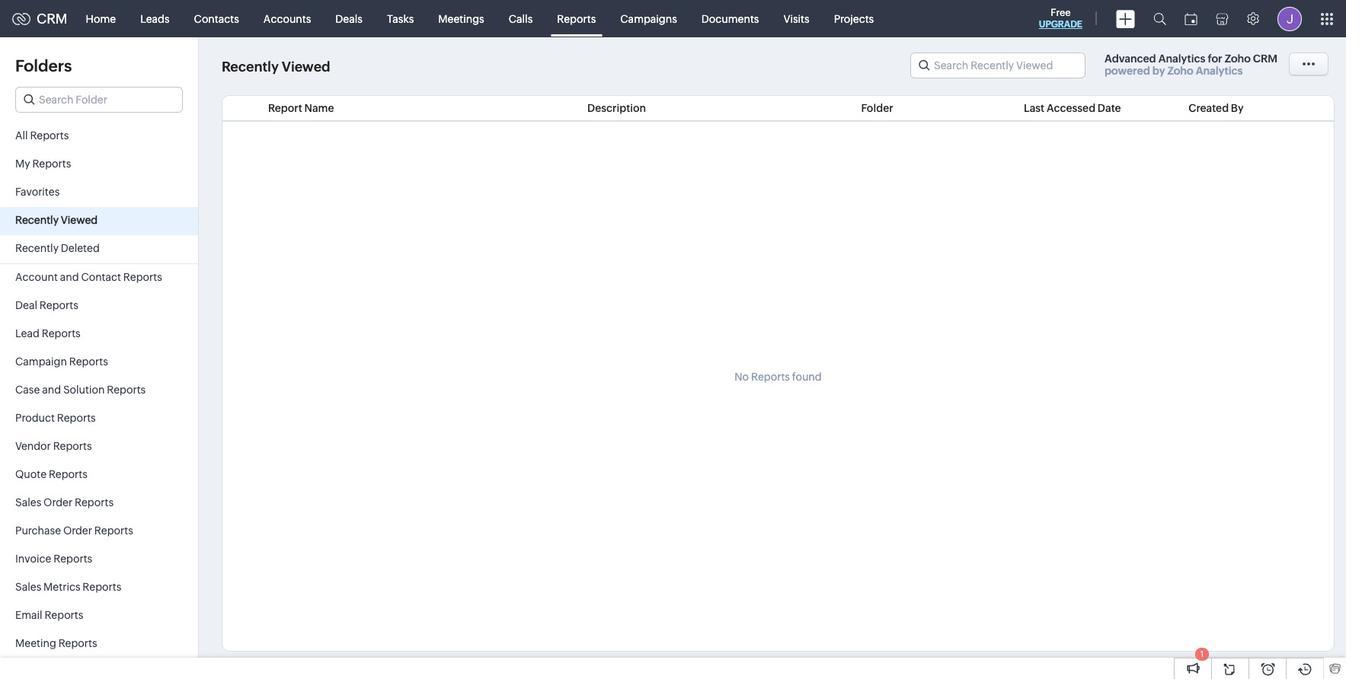 Task type: locate. For each thing, give the bounding box(es) containing it.
advanced
[[1105, 53, 1156, 65]]

case
[[15, 384, 40, 396]]

1 horizontal spatial crm
[[1253, 53, 1278, 65]]

recently inside recently deleted link
[[15, 242, 59, 254]]

recently down favorites on the top left of the page
[[15, 214, 59, 226]]

viewed
[[282, 59, 330, 75], [61, 214, 98, 226]]

recently deleted
[[15, 242, 100, 254]]

reports right calls
[[557, 13, 596, 25]]

0 vertical spatial recently
[[222, 59, 279, 75]]

created
[[1189, 102, 1229, 114]]

reports up sales order reports
[[49, 469, 88, 481]]

2 vertical spatial recently
[[15, 242, 59, 254]]

invoice reports
[[15, 553, 92, 565]]

date
[[1098, 102, 1121, 114]]

last
[[1024, 102, 1045, 114]]

zoho right "for"
[[1225, 53, 1251, 65]]

1 horizontal spatial zoho
[[1225, 53, 1251, 65]]

reports right contact
[[123, 271, 162, 283]]

reports down quote reports link
[[75, 497, 114, 509]]

crm down profile icon
[[1253, 53, 1278, 65]]

1 vertical spatial sales
[[15, 581, 41, 593]]

order for purchase
[[63, 525, 92, 537]]

0 vertical spatial order
[[44, 497, 73, 509]]

created by
[[1189, 102, 1244, 114]]

profile image
[[1278, 6, 1302, 31]]

0 vertical spatial crm
[[37, 11, 67, 27]]

viewed up deleted
[[61, 214, 98, 226]]

recently for recently viewed link on the top of the page
[[15, 214, 59, 226]]

reports up lead reports
[[39, 299, 78, 312]]

recently inside recently viewed link
[[15, 214, 59, 226]]

order down the quote reports
[[44, 497, 73, 509]]

reports
[[557, 13, 596, 25], [30, 130, 69, 142], [32, 158, 71, 170], [123, 271, 162, 283], [39, 299, 78, 312], [42, 328, 81, 340], [69, 356, 108, 368], [751, 371, 790, 383], [107, 384, 146, 396], [57, 412, 96, 424], [53, 440, 92, 453], [49, 469, 88, 481], [75, 497, 114, 509], [94, 525, 133, 537], [53, 553, 92, 565], [83, 581, 121, 593], [44, 609, 83, 622], [58, 638, 97, 650]]

my reports
[[15, 158, 71, 170]]

crm
[[37, 11, 67, 27], [1253, 53, 1278, 65]]

profile element
[[1268, 0, 1311, 37]]

free
[[1051, 7, 1071, 18]]

order down sales order reports
[[63, 525, 92, 537]]

1 vertical spatial crm
[[1253, 53, 1278, 65]]

case and solution reports link
[[0, 377, 198, 405]]

invoice reports link
[[0, 546, 198, 574]]

0 vertical spatial viewed
[[282, 59, 330, 75]]

by inside advanced analytics for zoho crm powered by zoho analytics
[[1152, 65, 1165, 77]]

last accessed date
[[1024, 102, 1121, 114]]

accessed
[[1047, 102, 1096, 114]]

0 horizontal spatial recently viewed
[[15, 214, 98, 226]]

my
[[15, 158, 30, 170]]

sales metrics reports link
[[0, 574, 198, 603]]

1 sales from the top
[[15, 497, 41, 509]]

recently up account
[[15, 242, 59, 254]]

calls link
[[497, 0, 545, 37]]

projects link
[[822, 0, 886, 37]]

crm right logo at the top left of the page
[[37, 11, 67, 27]]

tasks link
[[375, 0, 426, 37]]

sales for sales metrics reports
[[15, 581, 41, 593]]

meeting
[[15, 638, 56, 650]]

favorites
[[15, 186, 60, 198]]

analytics up "created by"
[[1196, 65, 1243, 77]]

1 vertical spatial recently
[[15, 214, 59, 226]]

1 vertical spatial by
[[1231, 102, 1244, 114]]

name
[[304, 102, 334, 114]]

sales order reports
[[15, 497, 114, 509]]

recently viewed
[[222, 59, 330, 75], [15, 214, 98, 226]]

sales
[[15, 497, 41, 509], [15, 581, 41, 593]]

visits
[[784, 13, 810, 25]]

recently viewed up recently deleted
[[15, 214, 98, 226]]

0 horizontal spatial viewed
[[61, 214, 98, 226]]

visits link
[[771, 0, 822, 37]]

report
[[268, 102, 302, 114]]

product
[[15, 412, 55, 424]]

0 vertical spatial and
[[60, 271, 79, 283]]

0 vertical spatial by
[[1152, 65, 1165, 77]]

order
[[44, 497, 73, 509], [63, 525, 92, 537]]

sales order reports link
[[0, 490, 198, 518]]

1 vertical spatial viewed
[[61, 214, 98, 226]]

all reports
[[15, 130, 69, 142]]

product reports link
[[0, 405, 198, 433]]

sales up the email
[[15, 581, 41, 593]]

email reports link
[[0, 603, 198, 631]]

and for case
[[42, 384, 61, 396]]

zoho
[[1225, 53, 1251, 65], [1168, 65, 1194, 77]]

no reports found
[[735, 371, 822, 383]]

no
[[735, 371, 749, 383]]

recently for recently deleted link
[[15, 242, 59, 254]]

crm link
[[12, 11, 67, 27]]

1 horizontal spatial viewed
[[282, 59, 330, 75]]

contact
[[81, 271, 121, 283]]

deals link
[[323, 0, 375, 37]]

tasks
[[387, 13, 414, 25]]

purchase order reports link
[[0, 518, 198, 546]]

by right powered
[[1152, 65, 1165, 77]]

recently up report
[[222, 59, 279, 75]]

and right 'case'
[[42, 384, 61, 396]]

vendor
[[15, 440, 51, 453]]

and
[[60, 271, 79, 283], [42, 384, 61, 396]]

leads
[[140, 13, 170, 25]]

1 horizontal spatial recently viewed
[[222, 59, 330, 75]]

0 vertical spatial recently viewed
[[222, 59, 330, 75]]

Search Recently Viewed text field
[[911, 53, 1085, 78]]

metrics
[[44, 581, 80, 593]]

free upgrade
[[1039, 7, 1083, 30]]

recently
[[222, 59, 279, 75], [15, 214, 59, 226], [15, 242, 59, 254]]

search element
[[1144, 0, 1176, 37]]

deals
[[335, 13, 363, 25]]

0 horizontal spatial by
[[1152, 65, 1165, 77]]

1 vertical spatial recently viewed
[[15, 214, 98, 226]]

my reports link
[[0, 151, 198, 179]]

zoho left "for"
[[1168, 65, 1194, 77]]

email reports
[[15, 609, 83, 622]]

sales metrics reports
[[15, 581, 121, 593]]

analytics left "for"
[[1159, 53, 1206, 65]]

2 sales from the top
[[15, 581, 41, 593]]

1 vertical spatial order
[[63, 525, 92, 537]]

viewed up report name
[[282, 59, 330, 75]]

reports up campaign reports
[[42, 328, 81, 340]]

sales down quote
[[15, 497, 41, 509]]

recently viewed up report
[[222, 59, 330, 75]]

1 horizontal spatial by
[[1231, 102, 1244, 114]]

1 vertical spatial and
[[42, 384, 61, 396]]

documents link
[[689, 0, 771, 37]]

reports down email reports link
[[58, 638, 97, 650]]

account
[[15, 271, 58, 283]]

reports right no
[[751, 371, 790, 383]]

meeting reports
[[15, 638, 97, 650]]

upgrade
[[1039, 19, 1083, 30]]

by right 'created'
[[1231, 102, 1244, 114]]

contacts
[[194, 13, 239, 25]]

home link
[[74, 0, 128, 37]]

purchase order reports
[[15, 525, 133, 537]]

search image
[[1153, 12, 1166, 25]]

account and contact reports
[[15, 271, 162, 283]]

campaigns link
[[608, 0, 689, 37]]

invoice
[[15, 553, 51, 565]]

analytics
[[1159, 53, 1206, 65], [1196, 65, 1243, 77]]

product reports
[[15, 412, 96, 424]]

order for sales
[[44, 497, 73, 509]]

reports down 'metrics'
[[44, 609, 83, 622]]

0 vertical spatial sales
[[15, 497, 41, 509]]

home
[[86, 13, 116, 25]]

by
[[1152, 65, 1165, 77], [1231, 102, 1244, 114]]

and down deleted
[[60, 271, 79, 283]]

quote
[[15, 469, 47, 481]]



Task type: describe. For each thing, give the bounding box(es) containing it.
campaign reports link
[[0, 349, 198, 377]]

sales for sales order reports
[[15, 497, 41, 509]]

found
[[792, 371, 822, 383]]

deal reports
[[15, 299, 78, 312]]

reports link
[[545, 0, 608, 37]]

vendor reports
[[15, 440, 92, 453]]

account and contact reports link
[[0, 264, 198, 293]]

all
[[15, 130, 28, 142]]

vendor reports link
[[0, 433, 198, 462]]

reports up solution on the bottom
[[69, 356, 108, 368]]

Search Folder text field
[[16, 88, 182, 112]]

accounts link
[[251, 0, 323, 37]]

purchase
[[15, 525, 61, 537]]

calendar image
[[1185, 13, 1198, 25]]

powered
[[1105, 65, 1150, 77]]

campaigns
[[620, 13, 677, 25]]

and for account
[[60, 271, 79, 283]]

description
[[587, 102, 646, 114]]

reports right "my"
[[32, 158, 71, 170]]

0 horizontal spatial zoho
[[1168, 65, 1194, 77]]

advanced analytics for zoho crm powered by zoho analytics
[[1105, 53, 1278, 77]]

documents
[[702, 13, 759, 25]]

for
[[1208, 53, 1222, 65]]

create menu element
[[1107, 0, 1144, 37]]

reports down invoice reports link
[[83, 581, 121, 593]]

campaign reports
[[15, 356, 108, 368]]

folders
[[15, 56, 72, 75]]

0 horizontal spatial crm
[[37, 11, 67, 27]]

projects
[[834, 13, 874, 25]]

quote reports
[[15, 469, 88, 481]]

deal reports link
[[0, 293, 198, 321]]

create menu image
[[1116, 10, 1135, 28]]

reports down campaign reports link
[[107, 384, 146, 396]]

case and solution reports
[[15, 384, 146, 396]]

calls
[[509, 13, 533, 25]]

lead
[[15, 328, 40, 340]]

reports down product reports
[[53, 440, 92, 453]]

quote reports link
[[0, 462, 198, 490]]

report name
[[268, 102, 334, 114]]

all reports link
[[0, 123, 198, 151]]

solution
[[63, 384, 105, 396]]

leads link
[[128, 0, 182, 37]]

lead reports link
[[0, 321, 198, 349]]

reports down 'sales order reports' link
[[94, 525, 133, 537]]

meetings
[[438, 13, 484, 25]]

email
[[15, 609, 42, 622]]

meeting reports link
[[0, 631, 198, 659]]

recently viewed link
[[0, 207, 198, 235]]

logo image
[[12, 13, 30, 25]]

folder
[[861, 102, 893, 114]]

lead reports
[[15, 328, 81, 340]]

meetings link
[[426, 0, 497, 37]]

crm inside advanced analytics for zoho crm powered by zoho analytics
[[1253, 53, 1278, 65]]

1
[[1200, 650, 1204, 659]]

recently deleted link
[[0, 235, 198, 264]]

reports down purchase order reports
[[53, 553, 92, 565]]

favorites link
[[0, 179, 198, 207]]

reports right all
[[30, 130, 69, 142]]

deal
[[15, 299, 37, 312]]

contacts link
[[182, 0, 251, 37]]

accounts
[[263, 13, 311, 25]]

reports down case and solution reports
[[57, 412, 96, 424]]

deleted
[[61, 242, 100, 254]]

campaign
[[15, 356, 67, 368]]



Task type: vqa. For each thing, say whether or not it's contained in the screenshot.
Folders
yes



